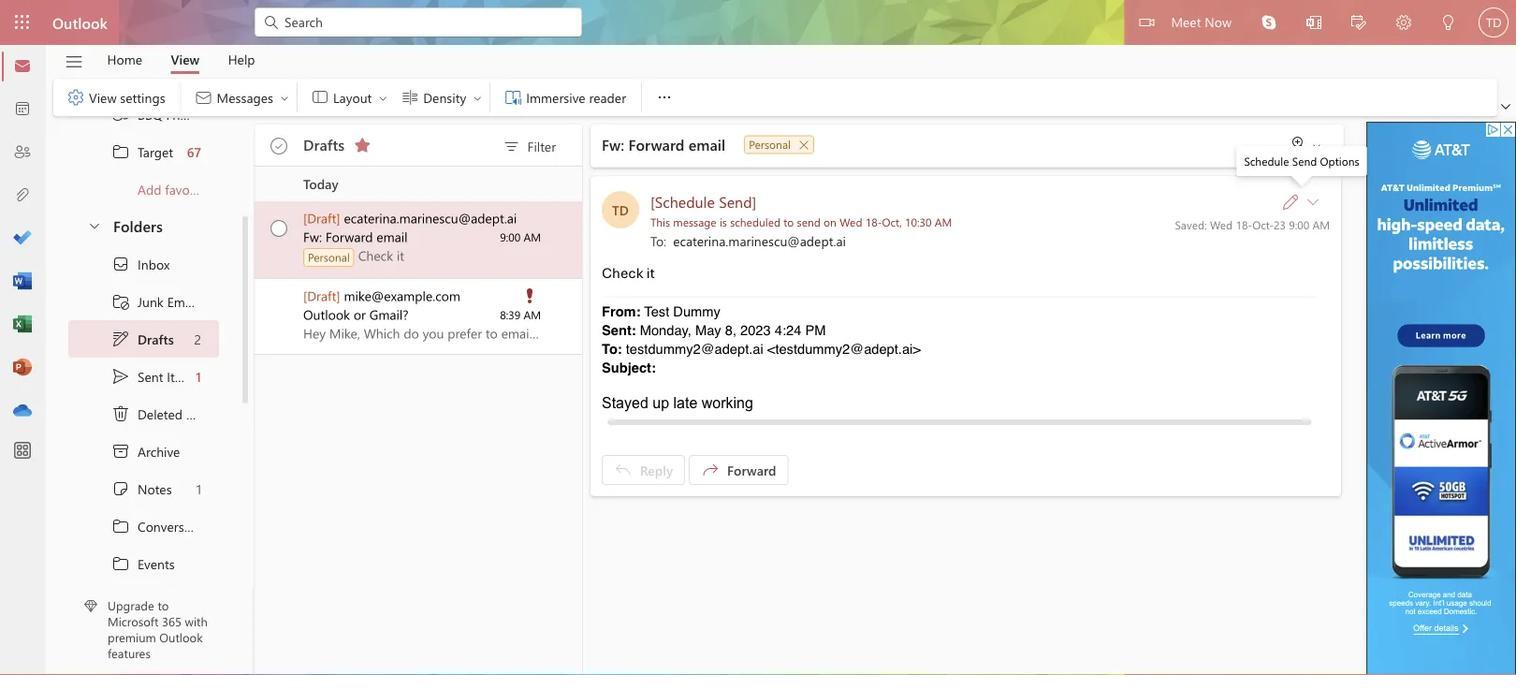 Task type: locate. For each thing, give the bounding box(es) containing it.
2  from the top
[[111, 517, 130, 536]]

tab list
[[93, 45, 270, 74]]

outlook up 
[[52, 12, 108, 32]]

to do image
[[13, 229, 32, 248]]

0 vertical spatial td
[[1487, 15, 1502, 29]]

1 right notes in the bottom of the page
[[196, 480, 201, 497]]

outlook right premium
[[159, 629, 203, 645]]


[[271, 138, 287, 155], [271, 220, 287, 237]]

to: down this
[[651, 232, 667, 249]]

1 horizontal spatial outlook
[[159, 629, 203, 645]]

to: down sent:
[[602, 340, 622, 357]]

1 vertical spatial email
[[377, 228, 408, 245]]

fw: up personal check it
[[303, 228, 322, 245]]

from: test dummy sent: monday, may 8, 2023 4:24 pm to: testdummy2@adept.ai <testdummy2@adept.ai> subject:
[[602, 303, 921, 375]]

 inside  messages 
[[279, 92, 290, 103]]

email
[[689, 134, 726, 155], [377, 228, 408, 245]]

 bbq friends
[[111, 105, 208, 124]]

forward down 
[[629, 134, 685, 155]]

 button
[[1337, 0, 1382, 47]]

 inside option
[[271, 220, 287, 237]]

folders tree item
[[68, 208, 219, 245]]

personal
[[749, 137, 791, 152], [308, 250, 350, 265]]

td inside dropdown button
[[1487, 15, 1502, 29]]

 left events at the left of the page
[[111, 554, 130, 573]]

microsoft
[[108, 613, 159, 630]]

messages
[[217, 88, 273, 106]]

personal check it
[[308, 247, 405, 265]]

personal left  button at the right top of page
[[749, 137, 791, 152]]

 up select a message option
[[271, 220, 287, 237]]

personal for check
[[308, 250, 350, 265]]

0 horizontal spatial to:
[[602, 340, 622, 357]]

td inside test dummy image
[[613, 201, 629, 218]]

 left target
[[111, 142, 130, 161]]

1 horizontal spatial fw: forward email
[[602, 134, 726, 155]]

0 vertical spatial drafts
[[303, 134, 345, 154]]

 notes
[[111, 479, 172, 498]]

am right 23
[[1313, 217, 1331, 232]]

monday,
[[640, 322, 692, 338]]

drafts right 
[[138, 330, 174, 348]]

fw: down reader
[[602, 134, 625, 155]]

0 vertical spatial 
[[271, 138, 287, 155]]


[[311, 88, 330, 107]]

email up [schedule
[[689, 134, 726, 155]]

oct-
[[1253, 217, 1274, 232]]

wed inside [schedule send] this message is scheduled to send on wed 18-oct, 10:30 am
[[840, 214, 863, 229]]

0 horizontal spatial ecaterina.marinescu@adept.ai
[[344, 209, 517, 227]]

help button
[[214, 45, 269, 74]]

outlook left the or
[[303, 306, 350, 323]]

to
[[784, 214, 794, 229], [158, 597, 169, 614]]

fw: inside message list list box
[[303, 228, 322, 245]]

view up 
[[171, 51, 200, 68]]

 tree item up add
[[68, 133, 219, 170]]

target
[[138, 143, 173, 160]]

outlook
[[52, 12, 108, 32], [303, 306, 350, 323], [159, 629, 203, 645]]

0 vertical spatial to
[[784, 214, 794, 229]]

send]
[[719, 191, 757, 211]]

1 vertical spatial drafts
[[138, 330, 174, 348]]

drafts 
[[303, 134, 372, 155]]

[schedule send] this message is scheduled to send on wed 18-oct, 10:30 am
[[651, 191, 953, 229]]

0 horizontal spatial it
[[397, 247, 405, 264]]

left-rail-appbar navigation
[[4, 45, 41, 433]]

ecaterina.marinescu@adept.ai
[[344, 209, 517, 227], [673, 232, 846, 249]]

outlook inside outlook banner
[[52, 12, 108, 32]]

powerpoint image
[[13, 359, 32, 377]]

with
[[185, 613, 208, 630]]

0 vertical spatial outlook
[[52, 12, 108, 32]]


[[111, 405, 130, 423]]

9:00 am
[[500, 229, 541, 244]]

1 vertical spatial fw: forward email
[[303, 228, 408, 245]]

view
[[171, 51, 200, 68], [89, 88, 117, 106]]

options
[[1321, 154, 1360, 169]]

1 horizontal spatial view
[[171, 51, 200, 68]]

18- inside [schedule send] this message is scheduled to send on wed 18-oct, 10:30 am
[[866, 214, 883, 229]]

0 vertical spatial 1
[[196, 368, 201, 385]]

wed right saved:
[[1211, 217, 1233, 232]]

td left this
[[613, 201, 629, 218]]

[draft]
[[303, 209, 341, 227], [303, 287, 341, 304]]

am
[[935, 214, 953, 229], [1313, 217, 1331, 232], [524, 229, 541, 244], [524, 307, 541, 322]]

to: ecaterina.marinescu@adept.ai
[[651, 232, 846, 249]]

email down [draft] ecaterina.marinescu@adept.ai at top left
[[377, 228, 408, 245]]

2 [draft] from the top
[[303, 287, 341, 304]]

outlook link
[[52, 0, 108, 45]]

0 horizontal spatial forward
[[326, 228, 373, 245]]

 button
[[795, 136, 814, 153]]

outlook inside message list list box
[[303, 306, 350, 323]]

 inside  layout 
[[378, 92, 389, 103]]

 tree item
[[68, 283, 219, 320]]

 for  events
[[111, 554, 130, 573]]

2 vertical spatial forward
[[728, 461, 777, 479]]

1 vertical spatial [draft]
[[303, 287, 341, 304]]

is
[[720, 214, 727, 229]]

3  tree item from the top
[[68, 545, 219, 582]]

excel image
[[13, 316, 32, 334]]

 tree item up ' events'
[[68, 508, 219, 545]]

2 1 from the top
[[196, 480, 201, 497]]

outlook for outlook
[[52, 12, 108, 32]]

drafts
[[303, 134, 345, 154], [138, 330, 174, 348]]

[draft] for [draft] ecaterina.marinescu@adept.ai
[[303, 209, 341, 227]]

forward right 
[[728, 461, 777, 479]]

outlook for outlook or gmail?
[[303, 306, 350, 323]]

drafts heading
[[303, 125, 378, 166]]

wed right on
[[840, 214, 863, 229]]

1 vertical spatial to:
[[602, 340, 622, 357]]

 inside the   saved: wed 18-oct-23 9:00 am
[[1308, 196, 1319, 207]]

send
[[1293, 154, 1318, 169]]

 tree item up the upgrade
[[68, 545, 219, 582]]

forward
[[629, 134, 685, 155], [326, 228, 373, 245], [728, 461, 777, 479]]

1 horizontal spatial 18-
[[1236, 217, 1253, 232]]

 down 
[[111, 517, 130, 536]]

items inside  sent items 1
[[167, 368, 198, 385]]

0 vertical spatial ecaterina.marinescu@adept.ai
[[344, 209, 517, 227]]

td for test dummy image
[[613, 201, 629, 218]]

0 vertical spatial to:
[[651, 232, 667, 249]]

0 vertical spatial view
[[171, 51, 200, 68]]

ecaterina.marinescu@adept.ai down scheduled
[[673, 232, 846, 249]]

check inside personal check it
[[358, 247, 393, 264]]

1 horizontal spatial 
[[1502, 102, 1511, 111]]

 left 
[[279, 92, 290, 103]]

sent
[[138, 368, 163, 385]]

personal up outlook or gmail?
[[308, 250, 350, 265]]

0 vertical spatial fw: forward email
[[602, 134, 726, 155]]

it inside personal check it
[[397, 247, 405, 264]]

[draft] down today
[[303, 209, 341, 227]]

today
[[303, 175, 339, 192]]

Search for email, meetings, files and more. field
[[283, 12, 571, 31]]

2 vertical spatial 
[[111, 554, 130, 573]]

1 vertical spatial to
[[158, 597, 169, 614]]

1 vertical spatial ecaterina.marinescu@adept.ai
[[673, 232, 846, 249]]

[draft] ecaterina.marinescu@adept.ai
[[303, 209, 517, 227]]

0 horizontal spatial wed
[[840, 214, 863, 229]]

1
[[196, 368, 201, 385], [196, 480, 201, 497]]

2023
[[741, 322, 771, 338]]

0 vertical spatial personal
[[749, 137, 791, 152]]

upgrade to microsoft 365 with premium outlook features
[[108, 597, 208, 661]]

1 horizontal spatial email
[[689, 134, 726, 155]]

None text field
[[651, 232, 1308, 249]]

drafts inside drafts 
[[303, 134, 345, 154]]

0 horizontal spatial personal
[[308, 250, 350, 265]]

filter
[[528, 137, 556, 155]]

1 vertical spatial 1
[[196, 480, 201, 497]]

 down td dropdown button
[[1502, 102, 1511, 111]]

tab list containing home
[[93, 45, 270, 74]]

67
[[187, 143, 201, 160]]

 drafts
[[111, 330, 174, 348]]

to inside [schedule send] this message is scheduled to send on wed 18-oct, 10:30 am
[[784, 214, 794, 229]]

2 vertical spatial outlook
[[159, 629, 203, 645]]

18- right on
[[866, 214, 883, 229]]

none text field containing to:
[[651, 232, 1308, 249]]

forward up personal check it
[[326, 228, 373, 245]]

add favorite tree item
[[68, 170, 219, 208]]

3  from the top
[[111, 554, 130, 573]]

fw: forward email down 
[[602, 134, 726, 155]]

reader
[[589, 88, 626, 106]]

more apps image
[[13, 442, 32, 461]]

1 vertical spatial 
[[111, 517, 130, 536]]


[[262, 13, 281, 32]]

calendar image
[[13, 100, 32, 119]]

ecaterina.marinescu@adept.ai down today heading
[[344, 209, 517, 227]]

 tree item
[[68, 133, 219, 170], [68, 508, 219, 545], [68, 545, 219, 582]]

1 horizontal spatial personal
[[749, 137, 791, 152]]

0 horizontal spatial fw:
[[303, 228, 322, 245]]

 filter
[[502, 137, 556, 156]]

9:00 inside the   saved: wed 18-oct-23 9:00 am
[[1290, 217, 1310, 232]]

9:00 inside message list list box
[[500, 229, 521, 244]]

 left  in the left of the page
[[378, 92, 389, 103]]

td right 
[[1487, 15, 1502, 29]]

1 horizontal spatial to:
[[651, 232, 667, 249]]

outlook inside upgrade to microsoft 365 with premium outlook features
[[159, 629, 203, 645]]

 for  target
[[111, 142, 130, 161]]

saved:
[[1176, 217, 1208, 232]]

items right sent
[[167, 368, 198, 385]]

9:00 right 23
[[1290, 217, 1310, 232]]

personal 
[[749, 137, 810, 152]]

0 horizontal spatial email
[[377, 228, 408, 245]]

1 [draft] from the top
[[303, 209, 341, 227]]

0 vertical spatial 
[[111, 142, 130, 161]]

1 down 2
[[196, 368, 201, 385]]

message list list box
[[255, 167, 582, 674]]

0 vertical spatial fw:
[[602, 134, 625, 155]]

view right 
[[89, 88, 117, 106]]

1 horizontal spatial 9:00
[[1290, 217, 1310, 232]]

0 horizontal spatial outlook
[[52, 12, 108, 32]]

check up [draft] mike@example.com
[[358, 247, 393, 264]]

personal inside personal check it
[[308, 250, 350, 265]]

wed inside the   saved: wed 18-oct-23 9:00 am
[[1211, 217, 1233, 232]]

18- left 23
[[1236, 217, 1253, 232]]

2 horizontal spatial forward
[[728, 461, 777, 479]]

1 vertical spatial fw:
[[303, 228, 322, 245]]

1 horizontal spatial it
[[647, 264, 655, 282]]

application
[[0, 0, 1517, 675]]

help
[[228, 51, 255, 68]]

0 horizontal spatial 
[[1308, 196, 1319, 207]]


[[279, 92, 290, 103], [378, 92, 389, 103], [472, 92, 483, 103], [1312, 140, 1323, 152], [87, 218, 102, 233]]

0 horizontal spatial view
[[89, 88, 117, 106]]

events
[[138, 555, 175, 572]]

1 horizontal spatial to
[[784, 214, 794, 229]]

home
[[107, 51, 142, 68]]

0 horizontal spatial 9:00
[[500, 229, 521, 244]]

items right deleted in the bottom of the page
[[186, 405, 218, 423]]

Select a message checkbox
[[258, 279, 303, 319]]

4:24
[[775, 322, 802, 338]]

ecaterina.marinescu@adept.ai inside message list list box
[[344, 209, 517, 227]]


[[504, 88, 523, 107]]

ecaterina.marinescu@adept.ai button
[[673, 232, 846, 249]]

it up test
[[647, 264, 655, 282]]

drafts left  'button'
[[303, 134, 345, 154]]

 inside  density 
[[472, 92, 483, 103]]

0 horizontal spatial check
[[358, 247, 393, 264]]

check
[[358, 247, 393, 264], [602, 264, 644, 282]]

1 vertical spatial forward
[[326, 228, 373, 245]]

1 horizontal spatial wed
[[1211, 217, 1233, 232]]

onedrive image
[[13, 402, 32, 420]]

1 horizontal spatial ecaterina.marinescu@adept.ai
[[673, 232, 846, 249]]

am right the 10:30
[[935, 214, 953, 229]]

 inside select all messages checkbox
[[271, 138, 287, 155]]


[[111, 479, 130, 498]]

1 vertical spatial td
[[613, 201, 629, 218]]

0 vertical spatial 
[[1502, 102, 1511, 111]]

 view settings
[[66, 88, 165, 107]]

2  tree item from the top
[[68, 508, 219, 545]]

2 horizontal spatial outlook
[[303, 306, 350, 323]]

 right density
[[472, 92, 483, 103]]

0 vertical spatial items
[[167, 368, 198, 385]]

1 horizontal spatial forward
[[629, 134, 685, 155]]

 right 
[[1312, 140, 1323, 152]]

1 vertical spatial 
[[1308, 196, 1319, 207]]

0 horizontal spatial 18-
[[866, 214, 883, 229]]

check it
[[602, 264, 655, 282]]

1  from the top
[[111, 142, 130, 161]]

items for 
[[167, 368, 198, 385]]


[[701, 461, 720, 479]]

it down [draft] ecaterina.marinescu@adept.ai at top left
[[397, 247, 405, 264]]

1 vertical spatial items
[[186, 405, 218, 423]]

1  tree item from the top
[[68, 133, 219, 170]]

test dummy image
[[602, 191, 640, 228]]

email inside message list list box
[[377, 228, 408, 245]]

mail image
[[13, 57, 32, 76]]

meet now
[[1172, 13, 1232, 30]]

pm
[[806, 322, 826, 338]]

 inside button
[[87, 218, 102, 233]]

9:00 up  at left top
[[500, 229, 521, 244]]

0 horizontal spatial fw: forward email
[[303, 228, 408, 245]]

people image
[[13, 143, 32, 162]]

0 vertical spatial email
[[689, 134, 726, 155]]

0 horizontal spatial to
[[158, 597, 169, 614]]

 button
[[348, 130, 378, 160]]

1 vertical spatial outlook
[[303, 306, 350, 323]]

1 horizontal spatial td
[[1487, 15, 1502, 29]]

1 horizontal spatial drafts
[[303, 134, 345, 154]]

 for 
[[378, 92, 389, 103]]


[[1293, 137, 1308, 152]]

tree
[[68, 245, 219, 675]]

to inside upgrade to microsoft 365 with premium outlook features
[[158, 597, 169, 614]]

[draft] up outlook or gmail?
[[303, 287, 341, 304]]

0 vertical spatial forward
[[629, 134, 685, 155]]

 tree item
[[68, 320, 219, 358]]

check up the from:
[[602, 264, 644, 282]]

to right the upgrade
[[158, 597, 169, 614]]

1 1 from the top
[[196, 368, 201, 385]]

personal for 
[[749, 137, 791, 152]]

0 horizontal spatial td
[[613, 201, 629, 218]]

am down  at left top
[[524, 307, 541, 322]]

0 horizontal spatial drafts
[[138, 330, 174, 348]]

word image
[[13, 272, 32, 291]]

 left drafts  on the top of the page
[[271, 138, 287, 155]]

1 vertical spatial view
[[89, 88, 117, 106]]

0 vertical spatial [draft]
[[303, 209, 341, 227]]

 button
[[1498, 97, 1515, 116]]

to left send
[[784, 214, 794, 229]]

send
[[797, 214, 821, 229]]

 left folders
[[87, 218, 102, 233]]

1 vertical spatial personal
[[308, 250, 350, 265]]

 tree item
[[68, 395, 219, 433]]

 right  at the right top
[[1308, 196, 1319, 207]]

1  from the top
[[271, 138, 287, 155]]

 tree item
[[68, 245, 219, 283]]

 for 
[[111, 517, 130, 536]]

2  from the top
[[271, 220, 287, 237]]

1 vertical spatial 
[[271, 220, 287, 237]]

fw: forward email up personal check it
[[303, 228, 408, 245]]

 search field
[[255, 0, 582, 42]]

items inside  deleted items
[[186, 405, 218, 423]]

none text field inside application
[[651, 232, 1308, 249]]



Task type: describe. For each thing, give the bounding box(es) containing it.
 inbox
[[111, 255, 170, 273]]

application containing outlook
[[0, 0, 1517, 675]]

 for 
[[472, 92, 483, 103]]

home button
[[93, 45, 156, 74]]


[[111, 367, 130, 386]]

immersive
[[526, 88, 586, 106]]

 button
[[1247, 0, 1292, 45]]

 immersive reader
[[504, 88, 626, 107]]

[draft] for [draft] mike@example.com
[[303, 287, 341, 304]]


[[1262, 15, 1277, 30]]

 tree item
[[68, 470, 219, 508]]

 junk email
[[111, 292, 198, 311]]

density
[[424, 88, 467, 106]]

1 horizontal spatial check
[[602, 264, 644, 282]]

1 inside  'tree item'
[[196, 480, 201, 497]]

drafts inside  drafts
[[138, 330, 174, 348]]

 inside  
[[1312, 140, 1323, 152]]

 layout 
[[311, 88, 389, 107]]

 deleted items
[[111, 405, 218, 423]]

schedule
[[1245, 154, 1290, 169]]

Select all messages checkbox
[[266, 133, 292, 159]]

1 inside  sent items 1
[[196, 368, 201, 385]]

365
[[162, 613, 182, 630]]

 button
[[1292, 0, 1337, 47]]

bbq
[[138, 106, 163, 123]]

forward inside message list list box
[[326, 228, 373, 245]]

 events
[[111, 554, 175, 573]]

junk
[[138, 293, 164, 310]]

 inside popup button
[[1502, 102, 1511, 111]]

[draft] mike@example.com
[[303, 287, 461, 304]]

outlook or gmail?
[[303, 306, 409, 323]]

notes
[[138, 480, 172, 497]]

upgrade
[[108, 597, 154, 614]]

gmail?
[[370, 306, 409, 323]]

items for 
[[186, 405, 218, 423]]

features
[[108, 645, 151, 661]]

subject:
[[602, 359, 656, 375]]

working
[[702, 395, 754, 412]]

 tree item
[[68, 96, 219, 133]]


[[614, 461, 633, 479]]


[[1397, 15, 1412, 30]]

mike@example.com
[[344, 287, 461, 304]]


[[502, 138, 521, 156]]

up
[[653, 395, 670, 412]]


[[194, 88, 213, 107]]

8,
[[725, 322, 737, 338]]


[[111, 255, 130, 273]]

 forward
[[701, 461, 777, 479]]

 tree item
[[68, 358, 219, 395]]

[schedule
[[651, 191, 715, 211]]


[[1442, 15, 1457, 30]]

 button
[[55, 46, 93, 78]]


[[1352, 15, 1367, 30]]

folders
[[113, 215, 163, 235]]

fw: forward email inside message list list box
[[303, 228, 408, 245]]

schedule send options
[[1245, 154, 1360, 169]]

layout group
[[302, 79, 486, 116]]

deleted
[[138, 405, 183, 423]]

message
[[674, 214, 717, 229]]

tree containing 
[[68, 245, 219, 675]]

 button
[[1382, 0, 1427, 47]]

ecaterina.marinescu@adept.ai for to: ecaterina.marinescu@adept.ai
[[673, 232, 846, 249]]

settings
[[120, 88, 165, 106]]


[[64, 52, 84, 72]]

layout
[[333, 88, 372, 106]]

  saved: wed 18-oct-23 9:00 am
[[1176, 192, 1331, 232]]

outlook banner
[[0, 0, 1517, 47]]

dummy
[[674, 303, 721, 319]]

23
[[1274, 217, 1287, 232]]

 button
[[646, 79, 684, 116]]

test
[[645, 303, 670, 319]]

am inside [schedule send] this message is scheduled to send on wed 18-oct, 10:30 am
[[935, 214, 953, 229]]

 button
[[78, 208, 110, 243]]

premium features image
[[84, 600, 97, 613]]

message list section
[[255, 120, 582, 674]]

stayed
[[602, 395, 649, 412]]


[[401, 88, 420, 107]]

18- inside the   saved: wed 18-oct-23 9:00 am
[[1236, 217, 1253, 232]]

 tree item
[[68, 433, 219, 470]]

files image
[[13, 186, 32, 205]]


[[1282, 192, 1301, 211]]

on
[[824, 214, 837, 229]]

 archive
[[111, 442, 180, 461]]

oct,
[[883, 214, 902, 229]]

 sent items 1
[[111, 367, 201, 386]]


[[1307, 15, 1322, 30]]

td for td dropdown button
[[1487, 15, 1502, 29]]

am inside the   saved: wed 18-oct-23 9:00 am
[[1313, 217, 1331, 232]]

today heading
[[255, 167, 582, 201]]

archive
[[138, 443, 180, 460]]

this
[[651, 214, 671, 229]]

 button
[[1427, 0, 1472, 47]]

Select a message checkbox
[[258, 201, 303, 242]]

1 horizontal spatial fw:
[[602, 134, 625, 155]]

 density 
[[401, 88, 483, 107]]

 for 
[[279, 92, 290, 103]]


[[656, 88, 674, 107]]

view inside  view settings
[[89, 88, 117, 106]]

 
[[1293, 137, 1323, 152]]

view inside button
[[171, 51, 200, 68]]


[[111, 442, 130, 461]]

tab list inside application
[[93, 45, 270, 74]]

view button
[[157, 45, 214, 74]]

from:
[[602, 303, 641, 319]]

stayed up late working
[[602, 395, 754, 412]]

to: inside from: test dummy sent: monday, may 8, 2023 4:24 pm to: testdummy2@adept.ai <testdummy2@adept.ai> subject:
[[602, 340, 622, 357]]

am up  at left top
[[524, 229, 541, 244]]

ecaterina.marinescu@adept.ai for [draft] ecaterina.marinescu@adept.ai
[[344, 209, 517, 227]]

meet
[[1172, 13, 1202, 30]]

forward inside ' forward'
[[728, 461, 777, 479]]

2
[[194, 330, 201, 348]]

<testdummy2@adept.ai>
[[768, 340, 921, 357]]



Task type: vqa. For each thing, say whether or not it's contained in the screenshot.

no



